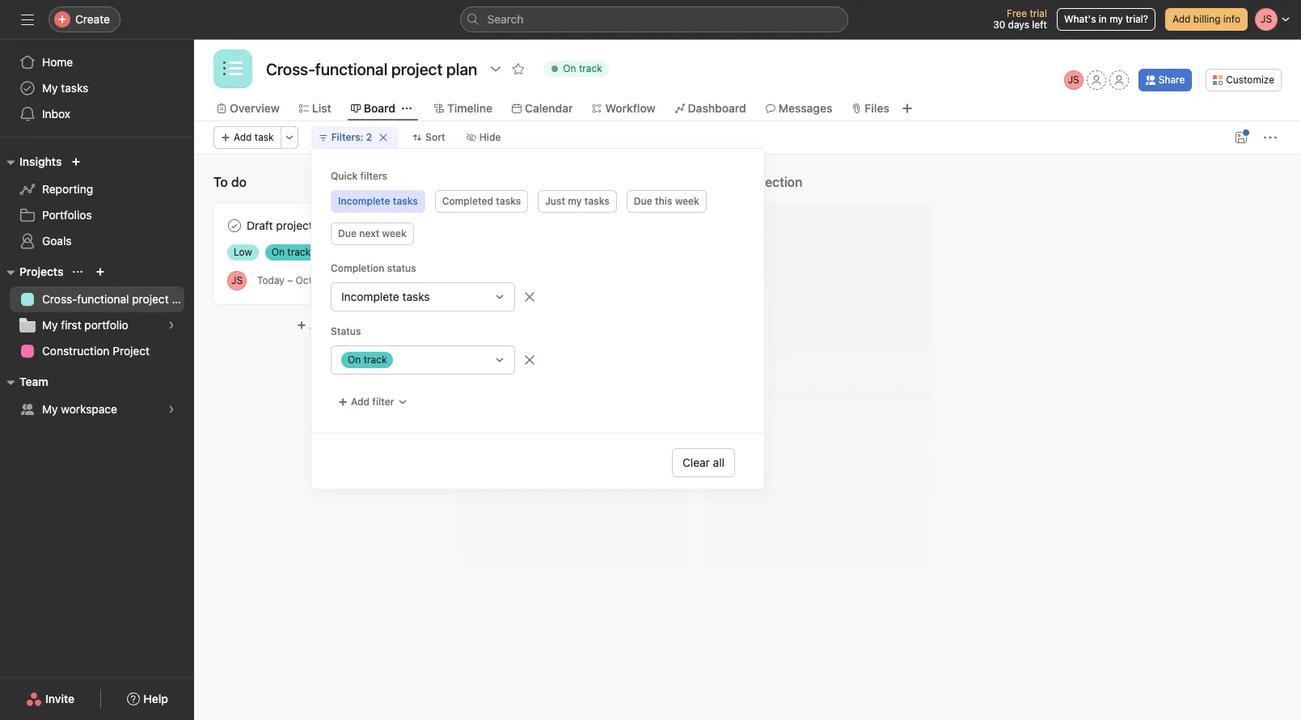 Task type: describe. For each thing, give the bounding box(es) containing it.
search list box
[[460, 6, 848, 32]]

1 vertical spatial track
[[287, 246, 311, 258]]

show options, current sort, top image
[[73, 267, 83, 277]]

first
[[61, 318, 81, 332]]

draft project brief
[[247, 218, 340, 232]]

inbox link
[[10, 101, 184, 127]]

workspace
[[61, 402, 117, 416]]

track inside popup button
[[364, 354, 387, 366]]

due this week button
[[627, 190, 707, 213]]

add left the section at right
[[731, 175, 755, 189]]

share button
[[1139, 69, 1193, 91]]

team button
[[0, 372, 48, 392]]

save options image
[[1235, 131, 1248, 144]]

global element
[[0, 40, 194, 137]]

messages link
[[766, 100, 833, 117]]

files
[[865, 101, 890, 115]]

quick filters
[[331, 170, 388, 182]]

new image
[[71, 157, 81, 167]]

cross-functional project plan
[[42, 292, 194, 306]]

Completed checkbox
[[225, 216, 244, 235]]

due next week
[[338, 227, 407, 239]]

my inside button
[[1110, 13, 1124, 25]]

info
[[1224, 13, 1241, 25]]

add down overview link
[[234, 131, 252, 143]]

projects element
[[0, 257, 194, 367]]

workflow link
[[593, 100, 656, 117]]

add task image
[[396, 176, 409, 189]]

incomplete tasks inside dropdown button
[[341, 290, 430, 303]]

my inside "button"
[[568, 195, 582, 207]]

today – oct 31
[[257, 274, 326, 286]]

my first portfolio link
[[10, 312, 184, 338]]

goals
[[42, 234, 72, 248]]

search
[[487, 12, 524, 26]]

0 horizontal spatial js
[[231, 274, 243, 286]]

1 vertical spatial add task
[[310, 318, 357, 332]]

on track button
[[331, 345, 515, 375]]

plan
[[172, 292, 194, 306]]

add filter
[[351, 396, 394, 408]]

on track group
[[331, 345, 745, 375]]

just
[[545, 195, 566, 207]]

add billing info button
[[1166, 8, 1248, 31]]

incomplete tasks button
[[331, 282, 515, 311]]

2 add task button from the top
[[214, 311, 440, 340]]

free
[[1007, 7, 1027, 19]]

0 horizontal spatial project
[[132, 292, 169, 306]]

filters:
[[331, 131, 364, 143]]

due next week button
[[331, 222, 414, 245]]

portfolios
[[42, 208, 92, 222]]

next
[[359, 227, 380, 239]]

trial
[[1030, 7, 1048, 19]]

my for my tasks
[[42, 81, 58, 95]]

left
[[1033, 19, 1048, 31]]

due for due next week
[[338, 227, 357, 239]]

sort
[[426, 131, 445, 143]]

create
[[75, 12, 110, 26]]

portfolios link
[[10, 202, 184, 228]]

on track inside popup button
[[348, 354, 387, 366]]

search button
[[460, 6, 848, 32]]

filter
[[372, 396, 394, 408]]

draft
[[247, 218, 273, 232]]

my first portfolio
[[42, 318, 128, 332]]

create button
[[49, 6, 121, 32]]

timeline link
[[434, 100, 493, 117]]

calendar
[[525, 101, 573, 115]]

clear all button
[[672, 448, 735, 477]]

invite
[[45, 692, 75, 705]]

messages
[[779, 101, 833, 115]]

insights element
[[0, 147, 194, 257]]

my workspace link
[[10, 396, 184, 422]]

1 vertical spatial on track
[[272, 246, 311, 258]]

1 vertical spatial on
[[272, 246, 285, 258]]

to do
[[214, 175, 247, 189]]

30
[[994, 19, 1006, 31]]

add tab image
[[901, 102, 914, 115]]

projects
[[19, 265, 63, 278]]

construction project link
[[10, 338, 184, 364]]

list link
[[299, 100, 332, 117]]

days
[[1009, 19, 1030, 31]]

see details, my first portfolio image
[[167, 320, 176, 330]]

add filter button
[[331, 391, 415, 413]]

1 add task button from the top
[[214, 126, 281, 149]]

task for first the add task button from the top of the page
[[255, 131, 274, 143]]

sort button
[[405, 126, 453, 149]]

incomplete tasks button
[[331, 190, 425, 213]]

on inside popup button
[[348, 354, 361, 366]]

my for my first portfolio
[[42, 318, 58, 332]]

0 horizontal spatial more actions image
[[284, 133, 294, 142]]

1 horizontal spatial project
[[276, 218, 313, 232]]

today
[[257, 274, 285, 286]]

add billing info
[[1173, 13, 1241, 25]]

tasks down add task "icon"
[[393, 195, 418, 207]]

what's in my trial? button
[[1057, 8, 1156, 31]]

add section
[[731, 175, 803, 189]]

incomplete inside button
[[338, 195, 390, 207]]

reporting
[[42, 182, 93, 196]]

my tasks
[[42, 81, 88, 95]]

projects button
[[0, 262, 63, 282]]

help button
[[117, 684, 179, 714]]

add section button
[[705, 167, 809, 197]]

construction
[[42, 344, 110, 358]]

status
[[331, 325, 361, 337]]

overview
[[230, 101, 280, 115]]

hide button
[[459, 126, 508, 149]]

1 vertical spatial js button
[[227, 271, 247, 290]]



Task type: locate. For each thing, give the bounding box(es) containing it.
task
[[255, 131, 274, 143], [334, 318, 357, 332]]

dashboard link
[[675, 100, 747, 117]]

share
[[1159, 74, 1185, 86]]

invite button
[[15, 684, 85, 714]]

incomplete down quick filters
[[338, 195, 390, 207]]

1 horizontal spatial js
[[1068, 74, 1080, 86]]

track up workflow link
[[579, 62, 602, 74]]

None text field
[[262, 54, 482, 83]]

on inside dropdown button
[[563, 62, 576, 74]]

my inside projects element
[[42, 318, 58, 332]]

0 vertical spatial js button
[[1064, 70, 1084, 90]]

0 horizontal spatial my
[[568, 195, 582, 207]]

0 horizontal spatial on
[[272, 246, 285, 258]]

hide
[[479, 131, 501, 143]]

incomplete tasks down completion status
[[341, 290, 430, 303]]

more actions image
[[1265, 131, 1277, 144], [284, 133, 294, 142]]

0 horizontal spatial js button
[[227, 271, 247, 290]]

1 vertical spatial my
[[568, 195, 582, 207]]

1 horizontal spatial more actions image
[[1265, 131, 1277, 144]]

incomplete down completion status
[[341, 290, 399, 303]]

1 horizontal spatial add task
[[310, 318, 357, 332]]

list
[[312, 101, 332, 115]]

task for 2nd the add task button from the top
[[334, 318, 357, 332]]

js
[[1068, 74, 1080, 86], [231, 274, 243, 286]]

0 vertical spatial add task button
[[214, 126, 281, 149]]

my up inbox
[[42, 81, 58, 95]]

tasks inside dropdown button
[[403, 290, 430, 303]]

insights button
[[0, 152, 62, 172]]

project left the "plan"
[[132, 292, 169, 306]]

my inside 'link'
[[42, 81, 58, 95]]

0 vertical spatial on track
[[563, 62, 602, 74]]

list image
[[223, 59, 243, 78]]

hide sidebar image
[[21, 13, 34, 26]]

dashboard
[[688, 101, 747, 115]]

completed tasks
[[442, 195, 521, 207]]

what's in my trial?
[[1065, 13, 1149, 25]]

due for due this week
[[634, 195, 653, 207]]

my
[[1110, 13, 1124, 25], [568, 195, 582, 207]]

my tasks link
[[10, 75, 184, 101]]

completed image
[[225, 216, 244, 235]]

add to starred image
[[512, 62, 525, 75]]

incomplete
[[338, 195, 390, 207], [341, 290, 399, 303]]

0 vertical spatial track
[[579, 62, 602, 74]]

teams element
[[0, 367, 194, 426]]

0 vertical spatial week
[[675, 195, 700, 207]]

2 horizontal spatial track
[[579, 62, 602, 74]]

0 vertical spatial task
[[255, 131, 274, 143]]

add task button down overview link
[[214, 126, 281, 149]]

due left next
[[338, 227, 357, 239]]

remove image inside incomplete tasks group
[[523, 290, 536, 303]]

completed
[[442, 195, 494, 207]]

completion status
[[331, 262, 416, 274]]

my down team
[[42, 402, 58, 416]]

js down what's
[[1068, 74, 1080, 86]]

0 vertical spatial incomplete tasks
[[338, 195, 418, 207]]

1 my from the top
[[42, 81, 58, 95]]

remove image for completion status
[[523, 290, 536, 303]]

show options image
[[490, 62, 503, 75]]

tasks right just
[[585, 195, 610, 207]]

track inside dropdown button
[[579, 62, 602, 74]]

add inside dropdown button
[[351, 396, 370, 408]]

cross-
[[42, 292, 77, 306]]

construction project
[[42, 344, 150, 358]]

oct
[[296, 274, 312, 286]]

1 vertical spatial js
[[231, 274, 243, 286]]

see details, my workspace image
[[167, 405, 176, 414]]

my for my workspace
[[42, 402, 58, 416]]

my workspace
[[42, 402, 117, 416]]

incomplete tasks down filters
[[338, 195, 418, 207]]

add left billing
[[1173, 13, 1191, 25]]

track down 'draft project brief'
[[287, 246, 311, 258]]

add
[[1173, 13, 1191, 25], [234, 131, 252, 143], [731, 175, 755, 189], [310, 318, 331, 332], [351, 396, 370, 408]]

1 horizontal spatial track
[[364, 354, 387, 366]]

1 vertical spatial my
[[42, 318, 58, 332]]

more actions image left filters:
[[284, 133, 294, 142]]

0 vertical spatial incomplete
[[338, 195, 390, 207]]

filters
[[360, 170, 388, 182]]

0 horizontal spatial task
[[255, 131, 274, 143]]

0 horizontal spatial add task
[[234, 131, 274, 143]]

3 my from the top
[[42, 402, 58, 416]]

week right next
[[382, 227, 407, 239]]

2 vertical spatial my
[[42, 402, 58, 416]]

cross-functional project plan link
[[10, 286, 194, 312]]

1 vertical spatial remove image
[[523, 354, 536, 366]]

due left this
[[634, 195, 653, 207]]

incomplete tasks inside button
[[338, 195, 418, 207]]

2 horizontal spatial on track
[[563, 62, 602, 74]]

home
[[42, 55, 73, 69]]

files link
[[852, 100, 890, 117]]

on up calendar
[[563, 62, 576, 74]]

status
[[387, 262, 416, 274]]

clear image
[[379, 133, 388, 142]]

1 horizontal spatial on
[[348, 354, 361, 366]]

on
[[563, 62, 576, 74], [272, 246, 285, 258], [348, 354, 361, 366]]

my left first
[[42, 318, 58, 332]]

on up today
[[272, 246, 285, 258]]

add task button down 31
[[214, 311, 440, 340]]

task down overview
[[255, 131, 274, 143]]

0 vertical spatial js
[[1068, 74, 1080, 86]]

overview link
[[217, 100, 280, 117]]

completion
[[331, 262, 385, 274]]

project
[[113, 344, 150, 358]]

tasks inside 'link'
[[61, 81, 88, 95]]

goals link
[[10, 228, 184, 254]]

0 vertical spatial due
[[634, 195, 653, 207]]

quick
[[331, 170, 358, 182]]

incomplete tasks group
[[331, 282, 745, 311]]

my inside the teams element
[[42, 402, 58, 416]]

on track down 'draft project brief'
[[272, 246, 311, 258]]

on track down status
[[348, 354, 387, 366]]

on down status
[[348, 354, 361, 366]]

board
[[364, 101, 396, 115]]

2 vertical spatial on track
[[348, 354, 387, 366]]

add down 31
[[310, 318, 331, 332]]

section
[[759, 175, 803, 189]]

1 horizontal spatial my
[[1110, 13, 1124, 25]]

2 vertical spatial track
[[364, 354, 387, 366]]

1 horizontal spatial week
[[675, 195, 700, 207]]

0 vertical spatial project
[[276, 218, 313, 232]]

2 horizontal spatial on
[[563, 62, 576, 74]]

1 vertical spatial task
[[334, 318, 357, 332]]

due
[[634, 195, 653, 207], [338, 227, 357, 239]]

js down low
[[231, 274, 243, 286]]

js button down low
[[227, 271, 247, 290]]

0 vertical spatial my
[[42, 81, 58, 95]]

project left "brief"
[[276, 218, 313, 232]]

on track up calendar
[[563, 62, 602, 74]]

1 vertical spatial week
[[382, 227, 407, 239]]

tab actions image
[[402, 104, 412, 113]]

just my tasks
[[545, 195, 610, 207]]

inbox
[[42, 107, 70, 121]]

remove image
[[523, 290, 536, 303], [523, 354, 536, 366]]

tasks down home
[[61, 81, 88, 95]]

in
[[1099, 13, 1107, 25]]

workflow
[[606, 101, 656, 115]]

reporting link
[[10, 176, 184, 202]]

–
[[287, 274, 293, 286]]

2 my from the top
[[42, 318, 58, 332]]

customize button
[[1206, 69, 1282, 91]]

2 vertical spatial on
[[348, 354, 361, 366]]

2
[[366, 131, 372, 143]]

trial?
[[1126, 13, 1149, 25]]

add task down overview
[[234, 131, 274, 143]]

0 vertical spatial remove image
[[523, 290, 536, 303]]

tasks inside "button"
[[585, 195, 610, 207]]

1 vertical spatial incomplete tasks
[[341, 290, 430, 303]]

1 vertical spatial due
[[338, 227, 357, 239]]

insights
[[19, 155, 62, 168]]

downicon image
[[495, 355, 505, 365]]

1 horizontal spatial on track
[[348, 354, 387, 366]]

js button down what's
[[1064, 70, 1084, 90]]

track
[[579, 62, 602, 74], [287, 246, 311, 258], [364, 354, 387, 366]]

on track
[[563, 62, 602, 74], [272, 246, 311, 258], [348, 354, 387, 366]]

1 vertical spatial project
[[132, 292, 169, 306]]

my right in
[[1110, 13, 1124, 25]]

new project or portfolio image
[[96, 267, 106, 277]]

incomplete inside dropdown button
[[341, 290, 399, 303]]

remove image right "downicon"
[[523, 354, 536, 366]]

filters: 2 button
[[311, 126, 399, 149]]

week for due next week
[[382, 227, 407, 239]]

tasks down status
[[403, 290, 430, 303]]

0 vertical spatial add task
[[234, 131, 274, 143]]

customize
[[1227, 74, 1275, 86]]

my
[[42, 81, 58, 95], [42, 318, 58, 332], [42, 402, 58, 416]]

low
[[234, 246, 252, 258]]

completed tasks button
[[435, 190, 528, 213]]

filters: 2
[[331, 131, 372, 143]]

all
[[713, 455, 725, 469]]

add left filter
[[351, 396, 370, 408]]

1 vertical spatial add task button
[[214, 311, 440, 340]]

0 horizontal spatial due
[[338, 227, 357, 239]]

week right this
[[675, 195, 700, 207]]

board link
[[351, 100, 396, 117]]

my right just
[[568, 195, 582, 207]]

0 horizontal spatial week
[[382, 227, 407, 239]]

track up add filter
[[364, 354, 387, 366]]

help
[[143, 692, 168, 705]]

task down completion
[[334, 318, 357, 332]]

this
[[655, 195, 673, 207]]

add task down 31
[[310, 318, 357, 332]]

on track inside dropdown button
[[563, 62, 602, 74]]

1 horizontal spatial js button
[[1064, 70, 1084, 90]]

remove image inside on track group
[[523, 354, 536, 366]]

0 horizontal spatial track
[[287, 246, 311, 258]]

1 horizontal spatial due
[[634, 195, 653, 207]]

more actions image right save options icon
[[1265, 131, 1277, 144]]

clear
[[683, 455, 710, 469]]

free trial 30 days left
[[994, 7, 1048, 31]]

brief
[[316, 218, 340, 232]]

remove image up on track group
[[523, 290, 536, 303]]

just my tasks button
[[538, 190, 617, 213]]

add task button
[[214, 126, 281, 149], [214, 311, 440, 340]]

1 remove image from the top
[[523, 290, 536, 303]]

0 horizontal spatial on track
[[272, 246, 311, 258]]

team
[[19, 375, 48, 388]]

1 horizontal spatial task
[[334, 318, 357, 332]]

0 vertical spatial on
[[563, 62, 576, 74]]

calendar link
[[512, 100, 573, 117]]

1 vertical spatial incomplete
[[341, 290, 399, 303]]

week for due this week
[[675, 195, 700, 207]]

tasks right completed
[[496, 195, 521, 207]]

clear all
[[683, 455, 725, 469]]

2 remove image from the top
[[523, 354, 536, 366]]

remove image for status
[[523, 354, 536, 366]]

0 vertical spatial my
[[1110, 13, 1124, 25]]



Task type: vqa. For each thing, say whether or not it's contained in the screenshot.
the topmost On
yes



